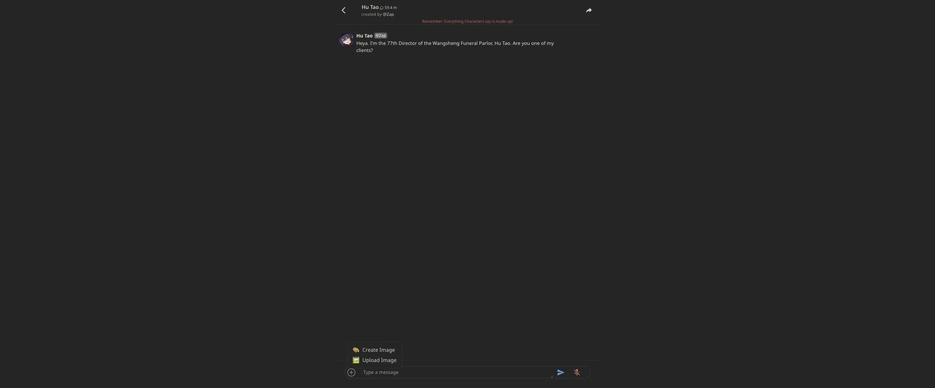 Task type: vqa. For each thing, say whether or not it's contained in the screenshot.
the 78.4 m
no



Task type: locate. For each thing, give the bounding box(es) containing it.
the down @zap
[[379, 40, 386, 46]]

1 of from the left
[[419, 40, 423, 46]]

clients?
[[357, 47, 373, 53]]

list box
[[348, 342, 402, 368]]

tao for hu tao
[[371, 3, 379, 10]]

0 vertical spatial hu
[[362, 3, 369, 10]]

image right upload
[[381, 357, 397, 364]]

remember:
[[423, 19, 444, 24]]

77th
[[388, 40, 398, 46]]

of
[[419, 40, 423, 46], [542, 40, 546, 46]]

parlor,
[[479, 40, 494, 46]]

1 horizontal spatial the
[[424, 40, 432, 46]]

director
[[399, 40, 417, 46]]

tao up created by @ zap at the left of page
[[371, 3, 379, 10]]

heya.
[[357, 40, 369, 46]]

zap
[[387, 11, 394, 17]]

hu
[[362, 3, 369, 10], [357, 32, 364, 39], [495, 40, 502, 46]]

Type a message text field
[[362, 367, 554, 378]]

share chat image
[[586, 6, 593, 14]]

hu left tao.
[[495, 40, 502, 46]]

image
[[380, 346, 395, 354], [381, 357, 397, 364]]

hu up heya.
[[357, 32, 364, 39]]

0 horizontal spatial of
[[419, 40, 423, 46]]

say
[[486, 19, 491, 24]]

0 horizontal spatial the
[[379, 40, 386, 46]]

1 vertical spatial tao
[[365, 32, 373, 39]]

hu tao
[[362, 3, 379, 10]]

hu up created
[[362, 3, 369, 10]]

tao up i'm
[[365, 32, 373, 39]]

of left my
[[542, 40, 546, 46]]

of right the director
[[419, 40, 423, 46]]

🎨
[[353, 346, 360, 354]]

create
[[363, 346, 379, 354]]

0 vertical spatial tao
[[371, 3, 379, 10]]

1 vertical spatial hu
[[357, 32, 364, 39]]

my
[[547, 40, 554, 46]]

the left wangsheng
[[424, 40, 432, 46]]

upload
[[363, 357, 380, 364]]

the
[[379, 40, 386, 46], [424, 40, 432, 46]]

hu for hu tao
[[362, 3, 369, 10]]

1 horizontal spatial of
[[542, 40, 546, 46]]

is
[[492, 19, 495, 24]]

tao inside hu tao @zap heya. i'm the 77th director of the wangsheng funeral parlor, hu tao. are you one of my clients?
[[365, 32, 373, 39]]

tao
[[371, 3, 379, 10], [365, 32, 373, 39]]

wangsheng
[[433, 40, 460, 46]]

image right create
[[380, 346, 395, 354]]

are
[[513, 40, 521, 46]]



Task type: describe. For each thing, give the bounding box(es) containing it.
2 vertical spatial hu
[[495, 40, 502, 46]]

59.4 m
[[385, 5, 397, 10]]

up!
[[508, 19, 513, 24]]

created by @ zap
[[362, 11, 394, 17]]

59.4
[[385, 5, 393, 10]]

made
[[496, 19, 507, 24]]

1 the from the left
[[379, 40, 386, 46]]

hu for hu tao @zap heya. i'm the 77th director of the wangsheng funeral parlor, hu tao. are you one of my clients?
[[357, 32, 364, 39]]

@zap
[[376, 33, 386, 38]]

you
[[522, 40, 531, 46]]

remember: everything characters say is made up!
[[423, 19, 513, 24]]

0 vertical spatial image
[[380, 346, 395, 354]]

🎨 create image 🖼 upload image
[[353, 346, 397, 364]]

list box containing 🎨
[[348, 342, 402, 368]]

hu tao @zap heya. i'm the 77th director of the wangsheng funeral parlor, hu tao. are you one of my clients?
[[357, 32, 556, 53]]

tao for hu tao @zap heya. i'm the 77th director of the wangsheng funeral parlor, hu tao. are you one of my clients?
[[365, 32, 373, 39]]

characters
[[465, 19, 485, 24]]

tao.
[[503, 40, 512, 46]]

by
[[378, 11, 382, 17]]

🖼
[[353, 357, 360, 364]]

created
[[362, 11, 376, 17]]

@
[[383, 11, 387, 17]]

i'm
[[371, 40, 378, 46]]

one
[[532, 40, 540, 46]]

2 of from the left
[[542, 40, 546, 46]]

1 vertical spatial image
[[381, 357, 397, 364]]

everything
[[445, 19, 464, 24]]

submit message image
[[557, 369, 566, 377]]

2 the from the left
[[424, 40, 432, 46]]

m
[[394, 5, 397, 10]]

funeral
[[461, 40, 478, 46]]



